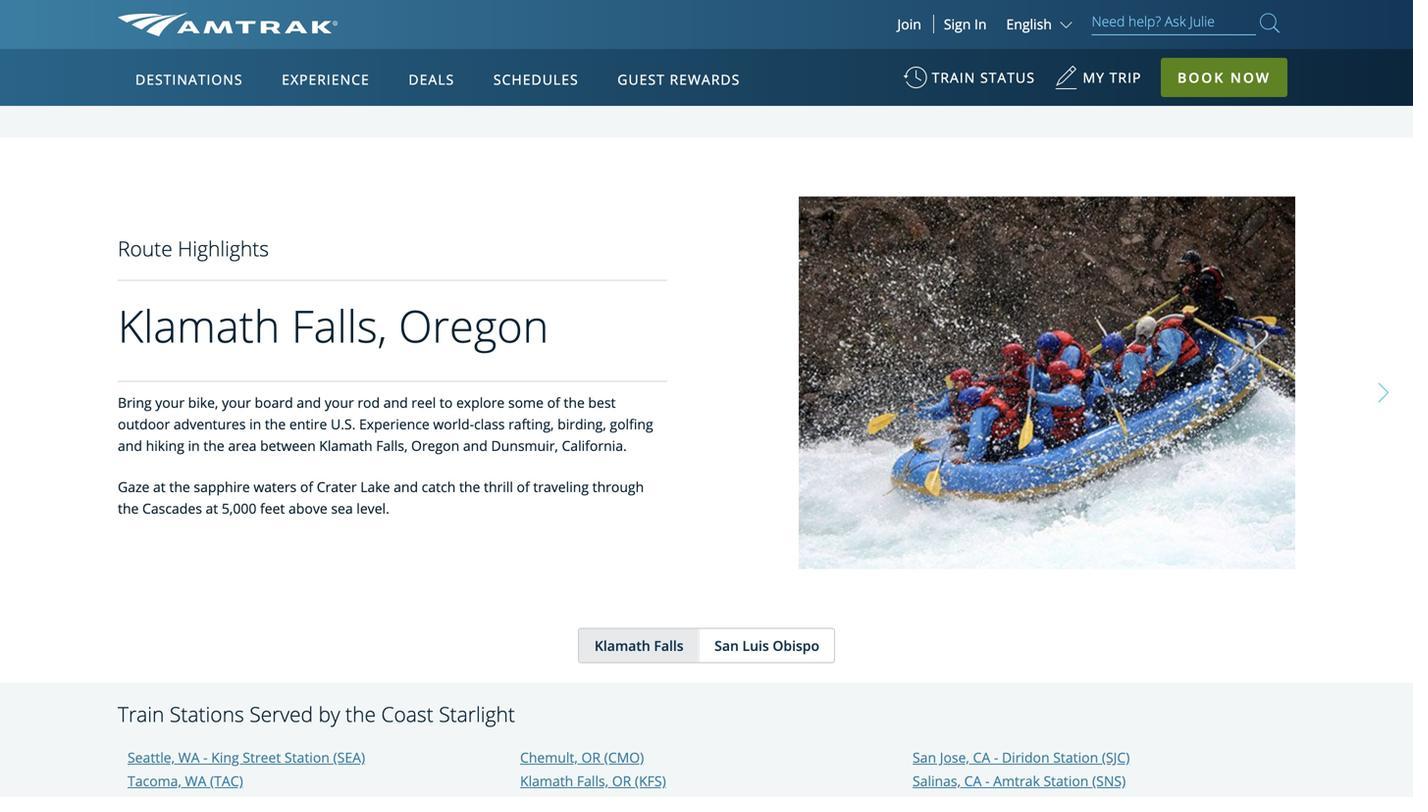Task type: describe. For each thing, give the bounding box(es) containing it.
explore
[[456, 393, 505, 412]]

salinas, ca - amtrak station (sns) link
[[913, 772, 1126, 791]]

book
[[1178, 68, 1225, 87]]

stations
[[170, 701, 244, 729]]

experience inside experience "popup button"
[[282, 70, 370, 89]]

birding,
[[558, 415, 606, 434]]

english
[[1006, 15, 1052, 33]]

california.
[[562, 436, 627, 455]]

experience button
[[274, 52, 378, 107]]

experience inside bring your bike, your board and your rod and reel to explore some of the best outdoor adventures in the entire u.s. experience world-class rafting, birding, golfing and hiking in the area between klamath falls, oregon and dunsmuir, california.
[[359, 415, 430, 434]]

the left thrill
[[459, 478, 480, 496]]

salinas,
[[913, 772, 961, 791]]

train stations served by the coast starlight
[[118, 701, 515, 729]]

schedules link
[[486, 49, 587, 106]]

obispo
[[773, 637, 820, 655]]

board
[[255, 393, 293, 412]]

banner containing join
[[0, 0, 1413, 453]]

the up birding,
[[564, 393, 585, 412]]

waters
[[254, 478, 297, 496]]

and inside gaze at the sapphire waters of crater lake and catch the thrill of traveling through the cascades at 5,000 feet above sea level.
[[394, 478, 418, 496]]

guest rewards
[[618, 70, 740, 89]]

of inside bring your bike, your board and your rod and reel to explore some of the best outdoor adventures in the entire u.s. experience world-class rafting, birding, golfing and hiking in the area between klamath falls, oregon and dunsmuir, california.
[[547, 393, 560, 412]]

and up entire
[[297, 393, 321, 412]]

level.
[[357, 499, 389, 518]]

1 horizontal spatial of
[[517, 478, 530, 496]]

klamath falls, or (kfs) link
[[520, 772, 666, 791]]

dunsmuir,
[[491, 436, 558, 455]]

starlight
[[439, 701, 515, 729]]

crater
[[317, 478, 357, 496]]

now
[[1231, 68, 1271, 87]]

guides
[[218, 43, 263, 62]]

0 vertical spatial falls,
[[292, 296, 387, 356]]

the down adventures
[[203, 436, 224, 455]]

(cmo)
[[604, 749, 644, 767]]

the down gaze
[[118, 499, 139, 518]]

and down the class
[[463, 436, 488, 455]]

rafting,
[[508, 415, 554, 434]]

hiking
[[146, 436, 184, 455]]

deals button
[[401, 52, 462, 107]]

by
[[318, 701, 340, 729]]

chemult, or (cmo) link
[[520, 749, 644, 767]]

3 your from the left
[[325, 393, 354, 412]]

seattle, wa - king street station (sea) tacoma, wa (tac)
[[128, 749, 365, 791]]

- inside seattle, wa - king street station (sea) tacoma, wa (tac)
[[203, 749, 208, 767]]

join button
[[886, 15, 934, 33]]

cascades
[[142, 499, 202, 518]]

oregon inside bring your bike, your board and your rod and reel to explore some of the best outdoor adventures in the entire u.s. experience world-class rafting, birding, golfing and hiking in the area between klamath falls, oregon and dunsmuir, california.
[[411, 436, 460, 455]]

falls, inside chemult, or (cmo) klamath falls, or (kfs)
[[577, 772, 609, 791]]

route
[[118, 234, 172, 262]]

falls
[[654, 637, 684, 655]]

deals
[[409, 70, 455, 89]]

the right by
[[346, 701, 376, 729]]

highlights
[[178, 234, 269, 262]]

in
[[974, 15, 987, 33]]

(kfs)
[[635, 772, 666, 791]]

tacoma, wa (tac) link
[[128, 772, 243, 791]]

luis
[[742, 637, 769, 655]]

adventures
[[174, 415, 246, 434]]

train
[[118, 701, 164, 729]]

sapphire
[[194, 478, 250, 496]]

u.s.
[[331, 415, 356, 434]]

sign
[[944, 15, 971, 33]]

between
[[260, 436, 316, 455]]

feet
[[260, 499, 285, 518]]

status
[[980, 68, 1035, 87]]

amtrak
[[993, 772, 1040, 791]]

area
[[228, 436, 257, 455]]

(sea)
[[333, 749, 365, 767]]

my trip
[[1083, 68, 1142, 87]]

destinations
[[135, 70, 243, 89]]

jose,
[[940, 749, 970, 767]]

book now
[[1178, 68, 1271, 87]]

0 horizontal spatial or
[[581, 749, 601, 767]]

klamath inside bring your bike, your board and your rod and reel to explore some of the best outdoor adventures in the entire u.s. experience world-class rafting, birding, golfing and hiking in the area between klamath falls, oregon and dunsmuir, california.
[[319, 436, 373, 455]]

0 vertical spatial ca
[[973, 749, 990, 767]]

1 horizontal spatial -
[[985, 772, 990, 791]]

gaze at the sapphire waters of crater lake and catch the thrill of traveling through the cascades at 5,000 feet above sea level.
[[118, 478, 644, 518]]

amtrak image
[[118, 13, 338, 36]]

schedules
[[494, 70, 579, 89]]

falls, inside bring your bike, your board and your rod and reel to explore some of the best outdoor adventures in the entire u.s. experience world-class rafting, birding, golfing and hiking in the area between klamath falls, oregon and dunsmuir, california.
[[376, 436, 408, 455]]

destinations button
[[128, 52, 251, 107]]

the up cascades
[[169, 478, 190, 496]]

traveling
[[533, 478, 589, 496]]

my
[[1083, 68, 1105, 87]]

klamath up bike,
[[118, 296, 280, 356]]

station for street
[[285, 749, 330, 767]]

1 vertical spatial at
[[206, 499, 218, 518]]

served
[[249, 701, 313, 729]]

local guides
[[182, 43, 263, 62]]

trip
[[1110, 68, 1142, 87]]

train status link
[[904, 59, 1035, 107]]

entire
[[289, 415, 327, 434]]

san luis obispo button
[[699, 629, 834, 663]]

class
[[474, 415, 505, 434]]

pictoral icon for local-guides image
[[142, 43, 182, 63]]

street
[[243, 749, 281, 767]]



Task type: locate. For each thing, give the bounding box(es) containing it.
station inside seattle, wa - king street station (sea) tacoma, wa (tac)
[[285, 749, 330, 767]]

2 horizontal spatial -
[[994, 749, 998, 767]]

banner
[[0, 0, 1413, 453]]

klamath inside button
[[595, 637, 650, 655]]

guest
[[618, 70, 665, 89]]

0 vertical spatial in
[[249, 415, 261, 434]]

station left (sea)
[[285, 749, 330, 767]]

thrill
[[484, 478, 513, 496]]

klamath down u.s.
[[319, 436, 373, 455]]

of right "some"
[[547, 393, 560, 412]]

klamath inside chemult, or (cmo) klamath falls, or (kfs)
[[520, 772, 573, 791]]

gaze
[[118, 478, 150, 496]]

rewards
[[670, 70, 740, 89]]

bring your bike, your board and your rod and reel to explore some of the best outdoor adventures in the entire u.s. experience world-class rafting, birding, golfing and hiking in the area between klamath falls, oregon and dunsmuir, california.
[[118, 393, 653, 455]]

1 horizontal spatial in
[[249, 415, 261, 434]]

ca
[[973, 749, 990, 767], [964, 772, 982, 791]]

falls, up rod
[[292, 296, 387, 356]]

0 horizontal spatial of
[[300, 478, 313, 496]]

station left (sns)
[[1044, 772, 1089, 791]]

station left the (sjc)
[[1053, 749, 1098, 767]]

or down (cmo)
[[612, 772, 631, 791]]

2 your from the left
[[222, 393, 251, 412]]

1 vertical spatial experience
[[359, 415, 430, 434]]

in down adventures
[[188, 436, 200, 455]]

1 horizontal spatial your
[[222, 393, 251, 412]]

of up above
[[300, 478, 313, 496]]

- left the diridon
[[994, 749, 998, 767]]

1 vertical spatial falls,
[[376, 436, 408, 455]]

or up the 'klamath falls, or (kfs)' link
[[581, 749, 601, 767]]

chemult,
[[520, 749, 578, 767]]

world-
[[433, 415, 474, 434]]

wa left (tac)
[[185, 772, 206, 791]]

klamath down chemult,
[[520, 772, 573, 791]]

local guides list
[[118, 0, 461, 79]]

1 horizontal spatial san
[[913, 749, 936, 767]]

to
[[440, 393, 453, 412]]

route highlights
[[118, 234, 269, 262]]

san up salinas,
[[913, 749, 936, 767]]

guest rewards button
[[610, 52, 748, 107]]

king
[[211, 749, 239, 767]]

0 vertical spatial or
[[581, 749, 601, 767]]

search icon image
[[1260, 9, 1280, 36]]

0 horizontal spatial san
[[715, 637, 739, 655]]

sign in
[[944, 15, 987, 33]]

0 horizontal spatial your
[[155, 393, 185, 412]]

coast
[[381, 701, 434, 729]]

0 horizontal spatial in
[[188, 436, 200, 455]]

tacoma,
[[128, 772, 181, 791]]

of right thrill
[[517, 478, 530, 496]]

klamath falls
[[595, 637, 684, 655]]

- left the king
[[203, 749, 208, 767]]

regions map image
[[191, 164, 662, 439]]

above
[[289, 499, 328, 518]]

(sjc)
[[1102, 749, 1130, 767]]

rod
[[358, 393, 380, 412]]

local
[[182, 43, 215, 62]]

falls, down "chemult, or (cmo)" link
[[577, 772, 609, 791]]

klamath falls, oregon
[[118, 296, 549, 356]]

bike,
[[188, 393, 218, 412]]

san for san jose, ca - diridon station (sjc) salinas, ca - amtrak station (sns)
[[913, 749, 936, 767]]

at down sapphire
[[206, 499, 218, 518]]

0 horizontal spatial -
[[203, 749, 208, 767]]

at
[[153, 478, 166, 496], [206, 499, 218, 518]]

english button
[[1006, 15, 1077, 33]]

sea
[[331, 499, 353, 518]]

1 vertical spatial or
[[612, 772, 631, 791]]

klamath falls button
[[579, 629, 698, 663]]

san jose, ca - diridon station (sjc) salinas, ca - amtrak station (sns)
[[913, 749, 1130, 791]]

the down board
[[265, 415, 286, 434]]

1 vertical spatial san
[[913, 749, 936, 767]]

your
[[155, 393, 185, 412], [222, 393, 251, 412], [325, 393, 354, 412]]

best
[[588, 393, 616, 412]]

0 vertical spatial oregon
[[399, 296, 549, 356]]

wa up tacoma, wa (tac) link
[[178, 749, 200, 767]]

san
[[715, 637, 739, 655], [913, 749, 936, 767]]

bring
[[118, 393, 152, 412]]

0 horizontal spatial at
[[153, 478, 166, 496]]

join
[[897, 15, 921, 33]]

falls,
[[292, 296, 387, 356], [376, 436, 408, 455], [577, 772, 609, 791]]

5,000
[[222, 499, 256, 518]]

wa
[[178, 749, 200, 767], [185, 772, 206, 791]]

falls, up lake
[[376, 436, 408, 455]]

local guides list item
[[118, 27, 461, 79]]

san inside the san jose, ca - diridon station (sjc) salinas, ca - amtrak station (sns)
[[913, 749, 936, 767]]

through
[[592, 478, 644, 496]]

-
[[203, 749, 208, 767], [994, 749, 998, 767], [985, 772, 990, 791]]

klamath
[[118, 296, 280, 356], [319, 436, 373, 455], [595, 637, 650, 655], [520, 772, 573, 791]]

(tac)
[[210, 772, 243, 791]]

or
[[581, 749, 601, 767], [612, 772, 631, 791]]

and right rod
[[383, 393, 408, 412]]

1 vertical spatial wa
[[185, 772, 206, 791]]

diridon
[[1002, 749, 1050, 767]]

lake
[[360, 478, 390, 496]]

local guides button
[[118, 27, 461, 79]]

2 horizontal spatial your
[[325, 393, 354, 412]]

some
[[508, 393, 544, 412]]

0 vertical spatial wa
[[178, 749, 200, 767]]

oregon up explore
[[399, 296, 549, 356]]

1 horizontal spatial at
[[206, 499, 218, 518]]

your up u.s.
[[325, 393, 354, 412]]

san left luis
[[715, 637, 739, 655]]

and
[[297, 393, 321, 412], [383, 393, 408, 412], [118, 436, 142, 455], [463, 436, 488, 455], [394, 478, 418, 496]]

(sns)
[[1092, 772, 1126, 791]]

catch
[[422, 478, 456, 496]]

in up area
[[249, 415, 261, 434]]

at up cascades
[[153, 478, 166, 496]]

sign in button
[[944, 15, 987, 33]]

seattle,
[[128, 749, 175, 767]]

2 vertical spatial falls,
[[577, 772, 609, 791]]

pictoral icon for pets image
[[142, 0, 182, 10]]

application
[[191, 164, 662, 439]]

klamath left "falls"
[[595, 637, 650, 655]]

chemult, or (cmo) klamath falls, or (kfs)
[[520, 749, 666, 791]]

your right bike,
[[222, 393, 251, 412]]

and down outdoor
[[118, 436, 142, 455]]

ca right jose,
[[973, 749, 990, 767]]

your left bike,
[[155, 393, 185, 412]]

station for diridon
[[1053, 749, 1098, 767]]

san jose, ca - diridon station (sjc) link
[[913, 749, 1130, 767]]

and right lake
[[394, 478, 418, 496]]

1 vertical spatial oregon
[[411, 436, 460, 455]]

san inside button
[[715, 637, 739, 655]]

0 vertical spatial experience
[[282, 70, 370, 89]]

ca down jose,
[[964, 772, 982, 791]]

book now button
[[1161, 58, 1288, 97]]

oregon down world-
[[411, 436, 460, 455]]

reel
[[412, 393, 436, 412]]

1 vertical spatial in
[[188, 436, 200, 455]]

seattle, wa - king street station (sea) link
[[128, 749, 365, 767]]

2 horizontal spatial of
[[547, 393, 560, 412]]

san for san luis obispo
[[715, 637, 739, 655]]

san luis obispo
[[715, 637, 820, 655]]

0 vertical spatial san
[[715, 637, 739, 655]]

golfing
[[610, 415, 653, 434]]

oregon
[[399, 296, 549, 356], [411, 436, 460, 455]]

experience
[[282, 70, 370, 89], [359, 415, 430, 434]]

1 your from the left
[[155, 393, 185, 412]]

0 vertical spatial at
[[153, 478, 166, 496]]

station
[[285, 749, 330, 767], [1053, 749, 1098, 767], [1044, 772, 1089, 791]]

1 vertical spatial ca
[[964, 772, 982, 791]]

- left amtrak
[[985, 772, 990, 791]]

1 horizontal spatial or
[[612, 772, 631, 791]]

train status
[[932, 68, 1035, 87]]

Please enter your search item search field
[[1092, 10, 1256, 35]]



Task type: vqa. For each thing, say whether or not it's contained in the screenshot.
TRIP
yes



